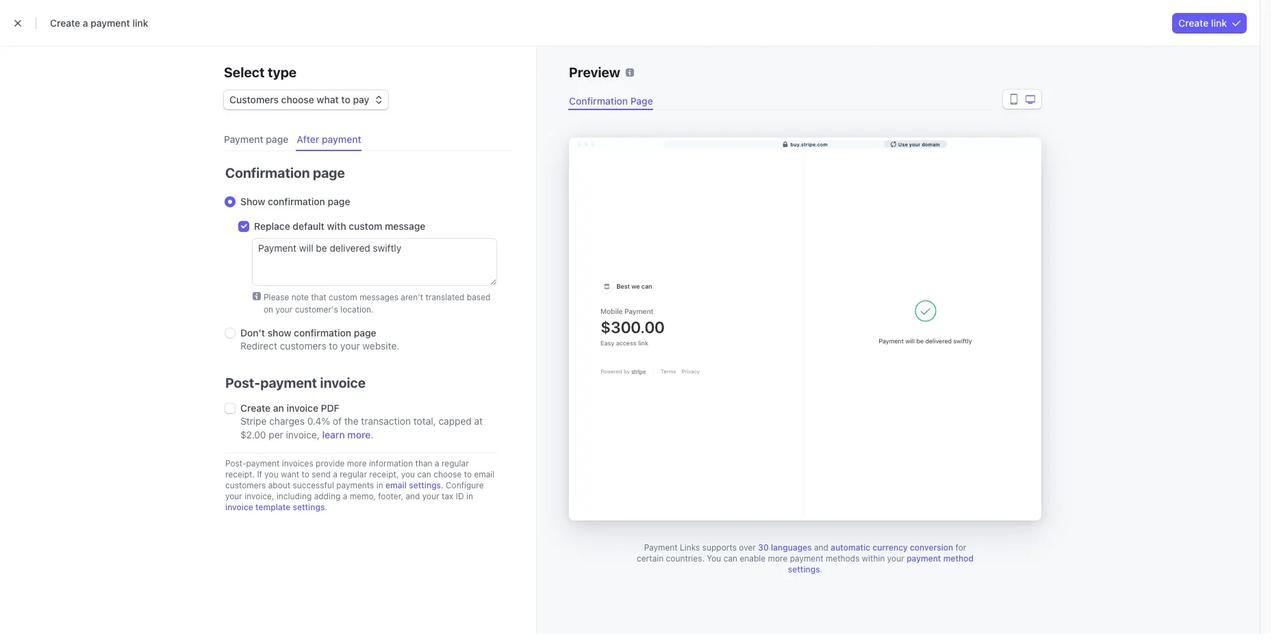 Task type: vqa. For each thing, say whether or not it's contained in the screenshot.
confirmation in the Don'T Show Confirmation Page Redirect Customers To Your Website.
yes



Task type: describe. For each thing, give the bounding box(es) containing it.
automatic
[[831, 543, 871, 553]]

post-payment invoice
[[225, 375, 366, 391]]

certain
[[637, 554, 664, 564]]

replace default with custom message
[[254, 221, 426, 232]]

show confirmation page
[[240, 196, 350, 208]]

payment links supports over 30 languages and automatic currency conversion
[[644, 543, 953, 553]]

create for create a payment link
[[50, 17, 80, 29]]

page up replace default with custom message
[[328, 196, 350, 208]]

30
[[758, 543, 769, 553]]

customers
[[229, 94, 279, 105]]

translated
[[426, 292, 465, 303]]

invoice, inside . configure your invoice, including adding a memo, footer, and your tax id in invoice template settings .
[[245, 492, 274, 502]]

message
[[385, 221, 426, 232]]

customers choose what to pay button
[[224, 88, 389, 110]]

after payment
[[297, 134, 361, 145]]

payment for payment links supports over 30 languages and automatic currency conversion
[[644, 543, 678, 553]]

create for create link
[[1179, 17, 1209, 29]]

to down invoices
[[302, 470, 310, 480]]

than
[[415, 459, 433, 469]]

your inside button
[[909, 141, 921, 147]]

supports
[[702, 543, 737, 553]]

1 horizontal spatial settings
[[409, 481, 441, 491]]

email settings link
[[386, 481, 441, 491]]

total,
[[414, 416, 436, 427]]

website.
[[363, 340, 400, 352]]

. configure your invoice, including adding a memo, footer, and your tax id in invoice template settings .
[[225, 481, 484, 513]]

1 you from the left
[[265, 470, 279, 480]]

type
[[268, 64, 297, 80]]

countries.
[[666, 554, 705, 564]]

create link
[[1179, 17, 1227, 29]]

including
[[277, 492, 312, 502]]

confirmation inside don't show confirmation page redirect customers to your website.
[[294, 327, 351, 339]]

within
[[862, 554, 885, 564]]

based
[[467, 292, 491, 303]]

memo,
[[350, 492, 376, 502]]

the
[[344, 416, 359, 427]]

note
[[292, 292, 309, 303]]

payment link settings tab list
[[218, 129, 512, 151]]

confirmation page button
[[569, 93, 661, 110]]

create a payment link
[[50, 17, 148, 29]]

tax
[[442, 492, 454, 502]]

payment for payment page
[[224, 134, 263, 145]]

settings inside . configure your invoice, including adding a memo, footer, and your tax id in invoice template settings .
[[293, 503, 325, 513]]

successful
[[293, 481, 334, 491]]

preview
[[569, 64, 620, 80]]

automatic currency conversion link
[[831, 543, 953, 553]]

to inside don't show confirmation page redirect customers to your website.
[[329, 340, 338, 352]]

a inside . configure your invoice, including adding a memo, footer, and your tax id in invoice template settings .
[[343, 492, 347, 502]]

learn more .
[[322, 429, 373, 441]]

your inside please note that custom messages aren't translated based on your customer's location.
[[276, 305, 293, 315]]

1 horizontal spatial regular
[[442, 459, 469, 469]]

domain
[[922, 141, 940, 147]]

per
[[269, 429, 283, 441]]

payment inside for certain countries. you can enable more payment methods within your
[[790, 554, 824, 564]]

custom for with
[[349, 221, 382, 232]]

after payment button
[[291, 129, 370, 151]]

link inside button
[[1211, 17, 1227, 29]]

more inside for certain countries. you can enable more payment methods within your
[[768, 554, 788, 564]]

use
[[899, 141, 908, 147]]

your down receipt.
[[225, 492, 242, 502]]

payment method settings
[[788, 554, 974, 575]]

can inside post-payment invoices provide more information than a regular receipt. if you want to send a regular receipt, you can choose to email customers about successful payments in
[[417, 470, 431, 480]]

languages
[[771, 543, 812, 553]]

what
[[317, 94, 339, 105]]

learn
[[322, 429, 345, 441]]

more inside post-payment invoices provide more information than a regular receipt. if you want to send a regular receipt, you can choose to email customers about successful payments in
[[347, 459, 367, 469]]

customers choose what to pay
[[229, 94, 369, 105]]

invoice for an
[[287, 403, 318, 414]]

please note that custom messages aren't translated based on your customer's location.
[[264, 292, 491, 315]]

. down adding
[[325, 503, 327, 513]]

your left tax
[[422, 492, 440, 502]]

receipt,
[[369, 470, 399, 480]]

payment inside button
[[322, 134, 361, 145]]

confirmation page
[[225, 165, 345, 181]]

footer,
[[378, 492, 403, 502]]

create for create an invoice pdf
[[240, 403, 271, 414]]

send
[[312, 470, 331, 480]]

location.
[[341, 305, 374, 315]]

. down for certain countries. you can enable more payment methods within your
[[820, 565, 823, 575]]

invoice template settings link
[[225, 503, 325, 513]]

you
[[707, 554, 721, 564]]

pdf
[[321, 403, 339, 414]]

don't
[[240, 327, 265, 339]]

charges
[[269, 416, 305, 427]]

payment inside post-payment invoices provide more information than a regular receipt. if you want to send a regular receipt, you can choose to email customers about successful payments in
[[246, 459, 280, 469]]

replace
[[254, 221, 290, 232]]

email settings
[[386, 481, 441, 491]]

choose inside post-payment invoices provide more information than a regular receipt. if you want to send a regular receipt, you can choose to email customers about successful payments in
[[434, 470, 462, 480]]

at
[[474, 416, 483, 427]]

use your domain
[[899, 141, 940, 147]]

payment page button
[[218, 129, 297, 151]]

redirect
[[240, 340, 277, 352]]

choose inside popup button
[[281, 94, 314, 105]]

please
[[264, 292, 289, 303]]

show
[[268, 327, 291, 339]]



Task type: locate. For each thing, give the bounding box(es) containing it.
payment up certain
[[644, 543, 678, 553]]

and inside . configure your invoice, including adding a memo, footer, and your tax id in invoice template settings .
[[406, 492, 420, 502]]

1 vertical spatial choose
[[434, 470, 462, 480]]

1 vertical spatial confirmation
[[294, 327, 351, 339]]

1 vertical spatial email
[[386, 481, 407, 491]]

1 vertical spatial customers
[[225, 481, 266, 491]]

create inside button
[[1179, 17, 1209, 29]]

0 vertical spatial customers
[[280, 340, 326, 352]]

1 vertical spatial confirmation
[[225, 165, 310, 181]]

about
[[268, 481, 290, 491]]

0 vertical spatial custom
[[349, 221, 382, 232]]

customer's
[[295, 305, 338, 315]]

0 horizontal spatial invoice,
[[245, 492, 274, 502]]

regular
[[442, 459, 469, 469], [340, 470, 367, 480]]

payment
[[224, 134, 263, 145], [644, 543, 678, 553]]

select type
[[224, 64, 297, 80]]

in inside . configure your invoice, including adding a memo, footer, and your tax id in invoice template settings .
[[466, 492, 473, 502]]

post-
[[225, 375, 260, 391], [225, 459, 246, 469]]

0 vertical spatial invoice
[[320, 375, 366, 391]]

payment inside payment method settings
[[907, 554, 941, 564]]

post- up "stripe"
[[225, 375, 260, 391]]

create
[[50, 17, 80, 29], [1179, 17, 1209, 29], [240, 403, 271, 414]]

in
[[376, 481, 383, 491], [466, 492, 473, 502]]

in inside post-payment invoices provide more information than a regular receipt. if you want to send a regular receipt, you can choose to email customers about successful payments in
[[376, 481, 383, 491]]

0.4%
[[307, 416, 330, 427]]

stripe
[[240, 416, 267, 427]]

0 vertical spatial choose
[[281, 94, 314, 105]]

post-payment invoices provide more information than a regular receipt. if you want to send a regular receipt, you can choose to email customers about successful payments in
[[225, 459, 495, 491]]

1 vertical spatial invoice
[[287, 403, 318, 414]]

show
[[240, 196, 265, 208]]

0 horizontal spatial customers
[[225, 481, 266, 491]]

method
[[944, 554, 974, 564]]

. up tax
[[441, 481, 444, 491]]

1 horizontal spatial can
[[724, 554, 738, 564]]

email up configure
[[474, 470, 495, 480]]

customers
[[280, 340, 326, 352], [225, 481, 266, 491]]

0 horizontal spatial you
[[265, 470, 279, 480]]

payment method settings link
[[788, 554, 974, 575]]

you
[[265, 470, 279, 480], [401, 470, 415, 480]]

0 horizontal spatial settings
[[293, 503, 325, 513]]

invoice down receipt.
[[225, 503, 253, 513]]

0 horizontal spatial choose
[[281, 94, 314, 105]]

1 vertical spatial more
[[347, 459, 367, 469]]

with
[[327, 221, 346, 232]]

messages
[[360, 292, 399, 303]]

that
[[311, 292, 326, 303]]

2 post- from the top
[[225, 459, 246, 469]]

email
[[474, 470, 495, 480], [386, 481, 407, 491]]

invoice
[[320, 375, 366, 391], [287, 403, 318, 414], [225, 503, 253, 513]]

invoice,
[[286, 429, 320, 441], [245, 492, 274, 502]]

$2.00
[[240, 429, 266, 441]]

invoice for payment
[[320, 375, 366, 391]]

confirmation for confirmation page
[[569, 95, 628, 107]]

1 horizontal spatial email
[[474, 470, 495, 480]]

0 vertical spatial settings
[[409, 481, 441, 491]]

invoice, down charges
[[286, 429, 320, 441]]

1 vertical spatial regular
[[340, 470, 367, 480]]

id
[[456, 492, 464, 502]]

1 post- from the top
[[225, 375, 260, 391]]

custom
[[349, 221, 382, 232], [329, 292, 357, 303]]

2 vertical spatial invoice
[[225, 503, 253, 513]]

choose
[[281, 94, 314, 105], [434, 470, 462, 480]]

select
[[224, 64, 265, 80]]

post- for post-payment invoice
[[225, 375, 260, 391]]

confirmation page
[[569, 95, 653, 107]]

1 horizontal spatial payment
[[644, 543, 678, 553]]

settings down for certain countries. you can enable more payment methods within your
[[788, 565, 820, 575]]

more
[[347, 429, 371, 441], [347, 459, 367, 469], [768, 554, 788, 564]]

on
[[264, 305, 273, 315]]

create link button
[[1173, 13, 1246, 33]]

payment down customers
[[224, 134, 263, 145]]

invoice up pdf
[[320, 375, 366, 391]]

custom right with
[[349, 221, 382, 232]]

email inside post-payment invoices provide more information than a regular receipt. if you want to send a regular receipt, you can choose to email customers about successful payments in
[[474, 470, 495, 480]]

2 vertical spatial more
[[768, 554, 788, 564]]

buy.stripe.com
[[791, 141, 828, 147]]

confirmation up show
[[225, 165, 310, 181]]

invoices
[[282, 459, 313, 469]]

1 vertical spatial and
[[814, 543, 829, 553]]

1 vertical spatial payment
[[644, 543, 678, 553]]

2 horizontal spatial invoice
[[320, 375, 366, 391]]

0 horizontal spatial payment
[[224, 134, 263, 145]]

information
[[369, 459, 413, 469]]

1 horizontal spatial choose
[[434, 470, 462, 480]]

email up footer,
[[386, 481, 407, 491]]

2 vertical spatial settings
[[788, 565, 820, 575]]

for
[[956, 543, 967, 553]]

1 horizontal spatial link
[[1211, 17, 1227, 29]]

more down the the
[[347, 429, 371, 441]]

0 vertical spatial confirmation
[[569, 95, 628, 107]]

customers inside don't show confirmation page redirect customers to your website.
[[280, 340, 326, 352]]

for certain countries. you can enable more payment methods within your
[[637, 543, 967, 564]]

over
[[739, 543, 756, 553]]

0 horizontal spatial in
[[376, 481, 383, 491]]

0 vertical spatial confirmation
[[268, 196, 325, 208]]

confirmation for confirmation page
[[225, 165, 310, 181]]

confirmation down "preview"
[[569, 95, 628, 107]]

your down automatic currency conversion link
[[887, 554, 905, 564]]

more down "30 languages" link
[[768, 554, 788, 564]]

payments
[[336, 481, 374, 491]]

customers inside post-payment invoices provide more information than a regular receipt. if you want to send a regular receipt, you can choose to email customers about successful payments in
[[225, 481, 266, 491]]

invoice, inside the stripe charges 0.4% of the transaction total, capped at $2.00 per invoice,
[[286, 429, 320, 441]]

1 horizontal spatial customers
[[280, 340, 326, 352]]

0 horizontal spatial create
[[50, 17, 80, 29]]

Include any details you see fit, such as delivery information. text field
[[253, 239, 497, 286]]

in right "id"
[[466, 492, 473, 502]]

invoice up charges
[[287, 403, 318, 414]]

1 horizontal spatial you
[[401, 470, 415, 480]]

confirmation down customer's
[[294, 327, 351, 339]]

customers down receipt.
[[225, 481, 266, 491]]

1 vertical spatial in
[[466, 492, 473, 502]]

configure
[[446, 481, 484, 491]]

page
[[266, 134, 289, 145], [313, 165, 345, 181], [328, 196, 350, 208], [354, 327, 376, 339]]

use your domain button
[[884, 140, 947, 148]]

want
[[281, 470, 299, 480]]

settings down the than
[[409, 481, 441, 491]]

page inside payment page button
[[266, 134, 289, 145]]

to left 'pay'
[[341, 94, 351, 105]]

pay
[[353, 94, 369, 105]]

and up methods
[[814, 543, 829, 553]]

30 languages link
[[758, 543, 812, 553]]

0 horizontal spatial link
[[133, 17, 148, 29]]

can down the than
[[417, 470, 431, 480]]

an
[[273, 403, 284, 414]]

enable
[[740, 554, 766, 564]]

your left website.
[[340, 340, 360, 352]]

you right if
[[265, 470, 279, 480]]

and down email settings at the bottom left of the page
[[406, 492, 420, 502]]

1 link from the left
[[133, 17, 148, 29]]

invoice inside . configure your invoice, including adding a memo, footer, and your tax id in invoice template settings .
[[225, 503, 253, 513]]

0 vertical spatial can
[[417, 470, 431, 480]]

to inside popup button
[[341, 94, 351, 105]]

custom up location.
[[329, 292, 357, 303]]

your
[[909, 141, 921, 147], [276, 305, 293, 315], [340, 340, 360, 352], [225, 492, 242, 502], [422, 492, 440, 502], [887, 554, 905, 564]]

post- up receipt.
[[225, 459, 246, 469]]

0 vertical spatial payment
[[224, 134, 263, 145]]

more up payments
[[347, 459, 367, 469]]

0 horizontal spatial regular
[[340, 470, 367, 480]]

choose left "what"
[[281, 94, 314, 105]]

your right use
[[909, 141, 921, 147]]

you up email settings at the bottom left of the page
[[401, 470, 415, 480]]

0 horizontal spatial and
[[406, 492, 420, 502]]

methods
[[826, 554, 860, 564]]

can down 'supports'
[[724, 554, 738, 564]]

page up website.
[[354, 327, 376, 339]]

1 vertical spatial settings
[[293, 503, 325, 513]]

post- for post-payment invoices provide more information than a regular receipt. if you want to send a regular receipt, you can choose to email customers about successful payments in
[[225, 459, 246, 469]]

your inside don't show confirmation page redirect customers to your website.
[[340, 340, 360, 352]]

your down please
[[276, 305, 293, 315]]

page down after payment button
[[313, 165, 345, 181]]

0 horizontal spatial email
[[386, 481, 407, 491]]

aren't
[[401, 292, 423, 303]]

to
[[341, 94, 351, 105], [329, 340, 338, 352], [302, 470, 310, 480], [464, 470, 472, 480]]

in down receipt,
[[376, 481, 383, 491]]

0 horizontal spatial can
[[417, 470, 431, 480]]

customers down 'show'
[[280, 340, 326, 352]]

1 horizontal spatial and
[[814, 543, 829, 553]]

page inside don't show confirmation page redirect customers to your website.
[[354, 327, 376, 339]]

can inside for certain countries. you can enable more payment methods within your
[[724, 554, 738, 564]]

1 horizontal spatial invoice
[[287, 403, 318, 414]]

invoice, up the template
[[245, 492, 274, 502]]

2 you from the left
[[401, 470, 415, 480]]

stripe charges 0.4% of the transaction total, capped at $2.00 per invoice,
[[240, 416, 483, 441]]

1 horizontal spatial confirmation
[[569, 95, 628, 107]]

custom inside please note that custom messages aren't translated based on your customer's location.
[[329, 292, 357, 303]]

2 link from the left
[[1211, 17, 1227, 29]]

0 vertical spatial invoice,
[[286, 429, 320, 441]]

payment page
[[224, 134, 289, 145]]

link
[[133, 17, 148, 29], [1211, 17, 1227, 29]]

provide
[[316, 459, 345, 469]]

links
[[680, 543, 700, 553]]

0 vertical spatial in
[[376, 481, 383, 491]]

settings inside payment method settings
[[788, 565, 820, 575]]

. down transaction
[[371, 429, 373, 441]]

0 horizontal spatial confirmation
[[225, 165, 310, 181]]

1 vertical spatial invoice,
[[245, 492, 274, 502]]

0 horizontal spatial invoice
[[225, 503, 253, 513]]

if
[[257, 470, 262, 480]]

1 horizontal spatial create
[[240, 403, 271, 414]]

0 vertical spatial post-
[[225, 375, 260, 391]]

regular up payments
[[340, 470, 367, 480]]

to down customer's
[[329, 340, 338, 352]]

2 horizontal spatial create
[[1179, 17, 1209, 29]]

template
[[255, 503, 291, 513]]

0 vertical spatial and
[[406, 492, 420, 502]]

your inside for certain countries. you can enable more payment methods within your
[[887, 554, 905, 564]]

0 vertical spatial email
[[474, 470, 495, 480]]

confirmation inside button
[[569, 95, 628, 107]]

1 horizontal spatial in
[[466, 492, 473, 502]]

after
[[297, 134, 319, 145]]

adding
[[314, 492, 341, 502]]

page
[[631, 95, 653, 107]]

don't show confirmation page redirect customers to your website.
[[240, 327, 400, 352]]

post- inside post-payment invoices provide more information than a regular receipt. if you want to send a regular receipt, you can choose to email customers about successful payments in
[[225, 459, 246, 469]]

capped
[[439, 416, 472, 427]]

settings down the including
[[293, 503, 325, 513]]

create an invoice pdf
[[240, 403, 339, 414]]

1 vertical spatial post-
[[225, 459, 246, 469]]

1 horizontal spatial invoice,
[[286, 429, 320, 441]]

payment inside button
[[224, 134, 263, 145]]

default
[[293, 221, 325, 232]]

0 vertical spatial more
[[347, 429, 371, 441]]

page left after
[[266, 134, 289, 145]]

choose up configure
[[434, 470, 462, 480]]

regular up configure
[[442, 459, 469, 469]]

2 horizontal spatial settings
[[788, 565, 820, 575]]

1 vertical spatial can
[[724, 554, 738, 564]]

to up configure
[[464, 470, 472, 480]]

1 vertical spatial custom
[[329, 292, 357, 303]]

learn more link
[[322, 429, 371, 441]]

0 vertical spatial regular
[[442, 459, 469, 469]]

receipt.
[[225, 470, 255, 480]]

confirmation up default
[[268, 196, 325, 208]]

custom for that
[[329, 292, 357, 303]]

currency
[[873, 543, 908, 553]]



